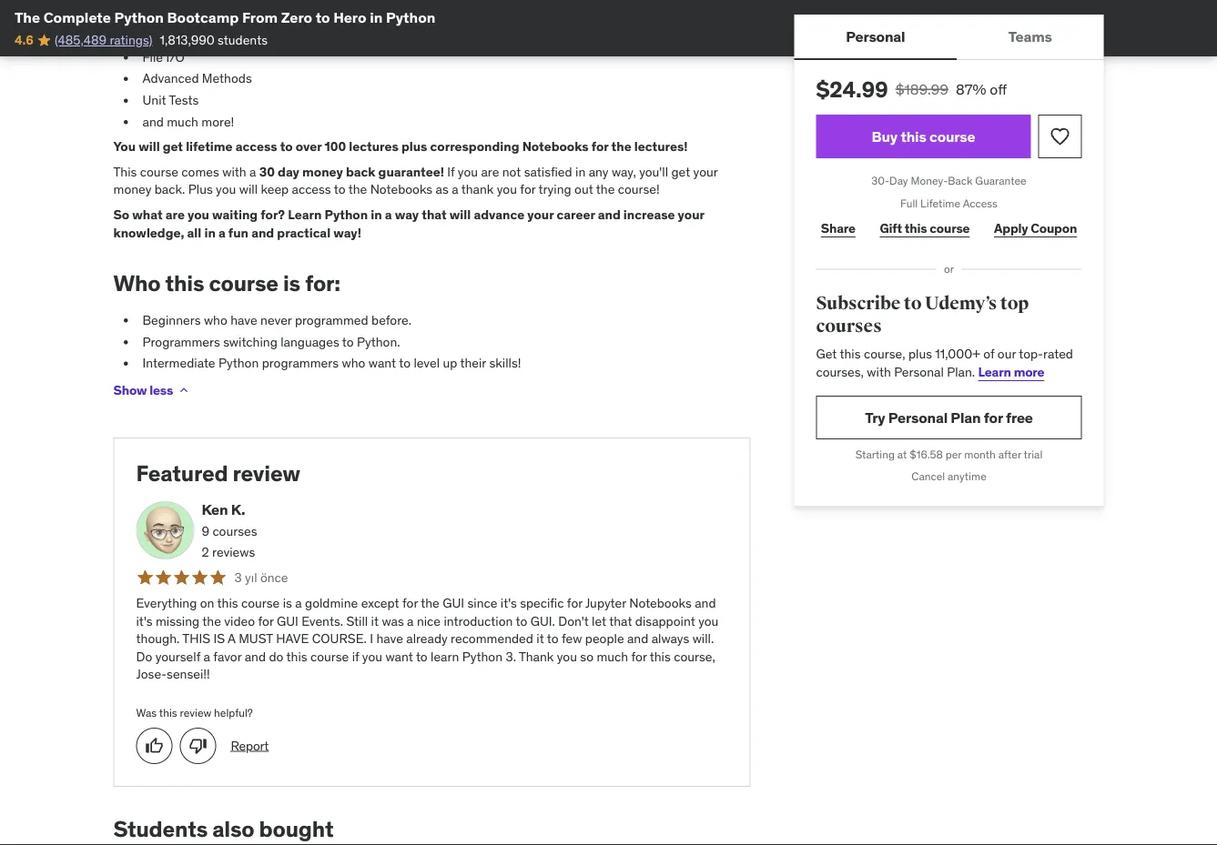 Task type: vqa. For each thing, say whether or not it's contained in the screenshot.
less
yes



Task type: describe. For each thing, give the bounding box(es) containing it.
specific
[[520, 596, 564, 612]]

1 horizontal spatial it
[[536, 631, 544, 648]]

for up must
[[258, 613, 274, 630]]

show less
[[113, 382, 173, 399]]

learn inside the so what are you waiting for? learn python in a way that will advance your career and increase your knowledge, all in a fun and practical way!
[[288, 207, 322, 223]]

for left free
[[984, 408, 1003, 427]]

87%
[[956, 80, 986, 98]]

was
[[136, 707, 157, 721]]

off
[[990, 80, 1007, 98]]

career
[[557, 207, 595, 223]]

not
[[502, 164, 521, 180]]

up
[[443, 355, 457, 372]]

report
[[231, 738, 269, 755]]

per
[[946, 447, 962, 461]]

beginners who have never programmed before. programmers switching languages to python. intermediate python programmers who want to level up their skills!
[[142, 312, 521, 372]]

bootcamp
[[167, 8, 239, 26]]

that inside the so what are you waiting for? learn python in a way that will advance your career and increase your knowledge, all in a fun and practical way!
[[422, 207, 447, 223]]

have
[[276, 631, 309, 648]]

(485,489
[[55, 32, 107, 48]]

ken
[[202, 501, 228, 520]]

for inside if you are not satisfied in any way, you'll get your money back. plus you will keep access to the notebooks as a thank you for trying out the course!
[[520, 182, 536, 198]]

yourself
[[155, 649, 200, 665]]

that inside everything on this course is a goldmine except for the gui since it's specific for jupyter notebooks and it's missing the video for gui events. still it was a nice introduction to gui. don't let that disappoint you though. this is a must have course. i have already recommended it to few people and always will. do yourself a favor and do this course if you want to learn python 3. thank you so much for this course, jose-sensei!!
[[609, 613, 632, 630]]

will.
[[692, 631, 714, 648]]

i
[[370, 631, 373, 648]]

the down 'back'
[[348, 182, 367, 198]]

1 horizontal spatial money
[[302, 164, 343, 180]]

learn
[[431, 649, 459, 665]]

any
[[589, 164, 609, 180]]

jupyter
[[585, 596, 626, 612]]

get inside if you are not satisfied in any way, you'll get your money back. plus you will keep access to the notebooks as a thank you for trying out the course!
[[671, 164, 690, 180]]

course down course. on the left bottom of the page
[[310, 649, 349, 665]]

so what are you waiting for? learn python in a way that will advance your career and increase your knowledge, all in a fun and practical way!
[[113, 207, 704, 241]]

a
[[228, 631, 236, 648]]

personal inside button
[[846, 27, 905, 45]]

courses inside ken k. 9 courses 2 reviews
[[212, 523, 257, 540]]

more
[[1014, 364, 1044, 380]]

never
[[260, 312, 292, 329]]

who
[[113, 270, 161, 298]]

in right all
[[204, 225, 216, 241]]

course up back.
[[140, 164, 178, 180]]

(485,489 ratings)
[[55, 32, 153, 48]]

you up will.
[[698, 613, 719, 630]]

complete
[[43, 8, 111, 26]]

3 yıl önce
[[234, 570, 288, 587]]

full
[[900, 196, 918, 210]]

for down the disappoint
[[631, 649, 647, 665]]

this
[[182, 631, 210, 648]]

zero
[[281, 8, 312, 26]]

after
[[998, 447, 1021, 461]]

the up nice
[[421, 596, 440, 612]]

want inside everything on this course is a goldmine except for the gui since it's specific for jupyter notebooks and it's missing the video for gui events. still it was a nice introduction to gui. don't let that disappoint you though. this is a must have course. i have already recommended it to few people and always will. do yourself a favor and do this course if you want to learn python 3. thank you so much for this course, jose-sensei!!
[[385, 649, 413, 665]]

subscribe to udemy's top courses
[[816, 292, 1029, 338]]

the
[[15, 8, 40, 26]]

thank
[[461, 182, 494, 198]]

must
[[239, 631, 273, 648]]

plus
[[188, 182, 213, 198]]

do
[[269, 649, 283, 665]]

and right career
[[598, 207, 621, 223]]

0 vertical spatial gui
[[443, 596, 464, 612]]

try personal plan for free
[[865, 408, 1033, 427]]

lifetime
[[920, 196, 960, 210]]

get
[[816, 346, 837, 362]]

get inside the inheritance polymorphism file i/o advanced methods unit tests and much more! you will get lifetime access to over 100 lectures plus corresponding notebooks for the lectures!
[[163, 139, 183, 155]]

beginners
[[142, 312, 201, 329]]

show less button
[[113, 373, 191, 409]]

and up will.
[[695, 596, 716, 612]]

courses inside subscribe to udemy's top courses
[[816, 315, 882, 338]]

will for learn
[[450, 207, 471, 223]]

course down lifetime
[[930, 220, 970, 237]]

hero
[[333, 8, 366, 26]]

1,813,990 students
[[160, 32, 268, 48]]

waiting
[[212, 207, 258, 223]]

mark as unhelpful image
[[189, 738, 207, 756]]

trial
[[1024, 447, 1043, 461]]

way!
[[333, 225, 361, 241]]

to left "level"
[[399, 355, 411, 372]]

0 vertical spatial who
[[204, 312, 227, 329]]

a inside if you are not satisfied in any way, you'll get your money back. plus you will keep access to the notebooks as a thank you for trying out the course!
[[452, 182, 458, 198]]

this down have at the bottom of the page
[[286, 649, 307, 665]]

have inside 'beginners who have never programmed before. programmers switching languages to python. intermediate python programmers who want to level up their skills!'
[[231, 312, 257, 329]]

programmers
[[262, 355, 339, 372]]

in inside if you are not satisfied in any way, you'll get your money back. plus you will keep access to the notebooks as a thank you for trying out the course!
[[575, 164, 586, 180]]

course!
[[618, 182, 660, 198]]

mark as helpful image
[[145, 738, 163, 756]]

you
[[113, 139, 136, 155]]

this up beginners
[[165, 270, 204, 298]]

if you are not satisfied in any way, you'll get your money back. plus you will keep access to the notebooks as a thank you for trying out the course!
[[113, 164, 718, 198]]

skills!
[[489, 355, 521, 372]]

you down not
[[497, 182, 517, 198]]

their
[[460, 355, 486, 372]]

much inside the inheritance polymorphism file i/o advanced methods unit tests and much more! you will get lifetime access to over 100 lectures plus corresponding notebooks for the lectures!
[[167, 114, 198, 130]]

over
[[296, 139, 322, 155]]

money-
[[911, 173, 948, 188]]

buy this course button
[[816, 115, 1031, 158]]

guarantee!
[[378, 164, 444, 180]]

rated
[[1043, 346, 1073, 362]]

ratings)
[[110, 32, 153, 48]]

you down few
[[557, 649, 577, 665]]

also
[[212, 816, 254, 843]]

anytime
[[948, 470, 987, 484]]

i/o
[[166, 49, 185, 66]]

plus inside get this course, plus 11,000+ of our top-rated courses, with personal plan.
[[908, 346, 932, 362]]

the down any
[[596, 182, 615, 198]]

to down programmed
[[342, 334, 354, 350]]

you right plus
[[216, 182, 236, 198]]

a left way
[[385, 207, 392, 223]]

1 vertical spatial review
[[180, 707, 211, 721]]

everything on this course is a goldmine except for the gui since it's specific for jupyter notebooks and it's missing the video for gui events. still it was a nice introduction to gui. don't let that disappoint you though. this is a must have course. i have already recommended it to few people and always will. do yourself a favor and do this course if you want to learn python 3. thank you so much for this course, jose-sensei!!
[[136, 596, 719, 683]]

guarantee
[[975, 173, 1027, 188]]

video
[[224, 613, 255, 630]]

trying
[[539, 182, 571, 198]]

day
[[278, 164, 299, 180]]

so
[[580, 649, 594, 665]]

inheritance
[[142, 6, 207, 23]]

this right was
[[159, 707, 177, 721]]

fun
[[228, 225, 249, 241]]

access
[[963, 196, 998, 210]]

from
[[242, 8, 278, 26]]

subscribe
[[816, 292, 901, 314]]

to left gui.
[[516, 613, 527, 630]]

inheritance polymorphism file i/o advanced methods unit tests and much more! you will get lifetime access to over 100 lectures plus corresponding notebooks for the lectures!
[[113, 6, 688, 155]]

1,813,990
[[160, 32, 215, 48]]

access inside if you are not satisfied in any way, you'll get your money back. plus you will keep access to the notebooks as a thank you for trying out the course!
[[292, 182, 331, 198]]

this right on
[[217, 596, 238, 612]]

for up was
[[402, 596, 418, 612]]

in left way
[[371, 207, 382, 223]]

a left favor
[[203, 649, 210, 665]]

tab list containing personal
[[794, 15, 1104, 60]]

starting at $16.58 per month after trial cancel anytime
[[855, 447, 1043, 484]]

free
[[1006, 408, 1033, 427]]

0 vertical spatial with
[[222, 164, 246, 180]]

plan
[[951, 408, 981, 427]]

2 vertical spatial personal
[[888, 408, 948, 427]]

in right hero
[[370, 8, 383, 26]]

30-
[[871, 173, 890, 188]]

1 vertical spatial gui
[[277, 613, 298, 630]]

corresponding
[[430, 139, 519, 155]]

python inside everything on this course is a goldmine except for the gui since it's specific for jupyter notebooks and it's missing the video for gui events. still it was a nice introduction to gui. don't let that disappoint you though. this is a must have course. i have already recommended it to few people and always will. do yourself a favor and do this course if you want to learn python 3. thank you so much for this course, jose-sensei!!
[[462, 649, 503, 665]]



Task type: locate. For each thing, give the bounding box(es) containing it.
0 horizontal spatial courses
[[212, 523, 257, 540]]

a left fun
[[218, 225, 226, 241]]

0 vertical spatial get
[[163, 139, 183, 155]]

unit
[[142, 92, 166, 109]]

will right you on the top
[[139, 139, 160, 155]]

gift this course link
[[875, 211, 975, 247]]

0 vertical spatial it's
[[500, 596, 517, 612]]

1 horizontal spatial with
[[867, 364, 891, 380]]

access
[[235, 139, 277, 155], [292, 182, 331, 198]]

this down always
[[650, 649, 671, 665]]

gui up have at the bottom of the page
[[277, 613, 298, 630]]

course, down subscribe to udemy's top courses
[[864, 346, 905, 362]]

are inside if you are not satisfied in any way, you'll get your money back. plus you will keep access to the notebooks as a thank you for trying out the course!
[[481, 164, 499, 180]]

gift
[[880, 220, 902, 237]]

tab list
[[794, 15, 1104, 60]]

you up all
[[188, 207, 209, 223]]

way
[[395, 207, 419, 223]]

money inside if you are not satisfied in any way, you'll get your money back. plus you will keep access to the notebooks as a thank you for trying out the course!
[[113, 182, 151, 198]]

access inside the inheritance polymorphism file i/o advanced methods unit tests and much more! you will get lifetime access to over 100 lectures plus corresponding notebooks for the lectures!
[[235, 139, 277, 155]]

people
[[585, 631, 624, 648]]

1 horizontal spatial course,
[[864, 346, 905, 362]]

1 horizontal spatial plus
[[908, 346, 932, 362]]

this up courses,
[[840, 346, 861, 362]]

before.
[[371, 312, 412, 329]]

1 vertical spatial plus
[[908, 346, 932, 362]]

try
[[865, 408, 885, 427]]

learn
[[288, 207, 322, 223], [978, 364, 1011, 380]]

want
[[368, 355, 396, 372], [385, 649, 413, 665]]

notebooks inside if you are not satisfied in any way, you'll get your money back. plus you will keep access to the notebooks as a thank you for trying out the course!
[[370, 182, 433, 198]]

1 vertical spatial will
[[239, 182, 258, 198]]

1 vertical spatial personal
[[894, 364, 944, 380]]

2 horizontal spatial notebooks
[[629, 596, 692, 612]]

to down 100
[[334, 182, 346, 198]]

0 horizontal spatial notebooks
[[370, 182, 433, 198]]

it
[[371, 613, 379, 630], [536, 631, 544, 648]]

1 vertical spatial who
[[342, 355, 365, 372]]

1 vertical spatial learn
[[978, 364, 1011, 380]]

0 vertical spatial want
[[368, 355, 396, 372]]

0 vertical spatial personal
[[846, 27, 905, 45]]

buy this course
[[872, 127, 975, 146]]

all
[[187, 225, 201, 241]]

1 vertical spatial have
[[376, 631, 403, 648]]

coupon
[[1031, 220, 1077, 237]]

review up mark as unhelpful icon
[[180, 707, 211, 721]]

and left always
[[627, 631, 648, 648]]

have down was
[[376, 631, 403, 648]]

course up back
[[929, 127, 975, 146]]

for up any
[[591, 139, 609, 155]]

1 horizontal spatial gui
[[443, 596, 464, 612]]

1 horizontal spatial it's
[[500, 596, 517, 612]]

for inside the inheritance polymorphism file i/o advanced methods unit tests and much more! you will get lifetime access to over 100 lectures plus corresponding notebooks for the lectures!
[[591, 139, 609, 155]]

review up k.
[[233, 460, 300, 488]]

0 horizontal spatial will
[[139, 139, 160, 155]]

our
[[998, 346, 1016, 362]]

you right the if
[[362, 649, 382, 665]]

this inside get this course, plus 11,000+ of our top-rated courses, with personal plan.
[[840, 346, 861, 362]]

0 vertical spatial have
[[231, 312, 257, 329]]

1 vertical spatial it's
[[136, 613, 152, 630]]

1 horizontal spatial get
[[671, 164, 690, 180]]

course, inside everything on this course is a goldmine except for the gui since it's specific for jupyter notebooks and it's missing the video for gui events. still it was a nice introduction to gui. don't let that disappoint you though. this is a must have course. i have already recommended it to few people and always will. do yourself a favor and do this course if you want to learn python 3. thank you so much for this course, jose-sensei!!
[[674, 649, 715, 665]]

missing
[[156, 613, 200, 630]]

python inside the so what are you waiting for? learn python in a way that will advance your career and increase your knowledge, all in a fun and practical way!
[[325, 207, 368, 223]]

0 horizontal spatial gui
[[277, 613, 298, 630]]

course
[[929, 127, 975, 146], [140, 164, 178, 180], [930, 220, 970, 237], [209, 270, 278, 298], [241, 596, 280, 612], [310, 649, 349, 665]]

personal left plan.
[[894, 364, 944, 380]]

want down already
[[385, 649, 413, 665]]

plus inside the inheritance polymorphism file i/o advanced methods unit tests and much more! you will get lifetime access to over 100 lectures plus corresponding notebooks for the lectures!
[[401, 139, 427, 155]]

your right you'll
[[693, 164, 718, 180]]

back
[[346, 164, 376, 180]]

the complete python bootcamp from zero to hero in python
[[15, 8, 435, 26]]

or
[[944, 262, 954, 276]]

1 horizontal spatial notebooks
[[522, 139, 589, 155]]

to inside the inheritance polymorphism file i/o advanced methods unit tests and much more! you will get lifetime access to over 100 lectures plus corresponding notebooks for the lectures!
[[280, 139, 293, 155]]

0 horizontal spatial money
[[113, 182, 151, 198]]

1 vertical spatial it
[[536, 631, 544, 648]]

0 horizontal spatial plus
[[401, 139, 427, 155]]

this inside button
[[901, 127, 926, 146]]

notebooks up satisfied
[[522, 139, 589, 155]]

it's right since
[[500, 596, 517, 612]]

and down "for?"
[[251, 225, 274, 241]]

0 horizontal spatial are
[[165, 207, 185, 223]]

you'll
[[639, 164, 668, 180]]

$24.99
[[816, 76, 888, 103]]

that down as
[[422, 207, 447, 223]]

2 vertical spatial will
[[450, 207, 471, 223]]

top-
[[1019, 346, 1043, 362]]

to inside if you are not satisfied in any way, you'll get your money back. plus you will keep access to the notebooks as a thank you for trying out the course!
[[334, 182, 346, 198]]

have inside everything on this course is a goldmine except for the gui since it's specific for jupyter notebooks and it's missing the video for gui events. still it was a nice introduction to gui. don't let that disappoint you though. this is a must have course. i have already recommended it to few people and always will. do yourself a favor and do this course if you want to learn python 3. thank you so much for this course, jose-sensei!!
[[376, 631, 403, 648]]

0 vertical spatial are
[[481, 164, 499, 180]]

xsmall image
[[177, 384, 191, 398]]

are for you
[[165, 207, 185, 223]]

1 horizontal spatial that
[[609, 613, 632, 630]]

teams
[[1009, 27, 1052, 45]]

0 vertical spatial notebooks
[[522, 139, 589, 155]]

0 horizontal spatial who
[[204, 312, 227, 329]]

the down on
[[202, 613, 221, 630]]

is inside everything on this course is a goldmine except for the gui since it's specific for jupyter notebooks and it's missing the video for gui events. still it was a nice introduction to gui. don't let that disappoint you though. this is a must have course. i have already recommended it to few people and always will. do yourself a favor and do this course if you want to learn python 3. thank you so much for this course, jose-sensei!!
[[283, 596, 292, 612]]

your right increase
[[678, 207, 704, 223]]

personal up $24.99
[[846, 27, 905, 45]]

to left few
[[547, 631, 559, 648]]

0 vertical spatial money
[[302, 164, 343, 180]]

personal
[[846, 27, 905, 45], [894, 364, 944, 380], [888, 408, 948, 427]]

plan.
[[947, 364, 975, 380]]

0 horizontal spatial review
[[180, 707, 211, 721]]

plus
[[401, 139, 427, 155], [908, 346, 932, 362]]

thank
[[519, 649, 554, 665]]

nice
[[417, 613, 441, 630]]

who down who this course is for:
[[204, 312, 227, 329]]

9
[[202, 523, 209, 540]]

was
[[382, 613, 404, 630]]

it down gui.
[[536, 631, 544, 648]]

a up events.
[[295, 596, 302, 612]]

personal inside get this course, plus 11,000+ of our top-rated courses, with personal plan.
[[894, 364, 944, 380]]

want inside 'beginners who have never programmed before. programmers switching languages to python. intermediate python programmers who want to level up their skills!'
[[368, 355, 396, 372]]

to left 'over' on the left top of page
[[280, 139, 293, 155]]

1 vertical spatial are
[[165, 207, 185, 223]]

level
[[414, 355, 440, 372]]

1 horizontal spatial are
[[481, 164, 499, 180]]

will inside if you are not satisfied in any way, you'll get your money back. plus you will keep access to the notebooks as a thank you for trying out the course!
[[239, 182, 258, 198]]

0 vertical spatial plus
[[401, 139, 427, 155]]

0 horizontal spatial learn
[[288, 207, 322, 223]]

course up "never"
[[209, 270, 278, 298]]

0 horizontal spatial have
[[231, 312, 257, 329]]

to down already
[[416, 649, 428, 665]]

plus up guarantee!
[[401, 139, 427, 155]]

polymorphism
[[142, 28, 224, 44]]

access up 30
[[235, 139, 277, 155]]

0 vertical spatial is
[[283, 270, 300, 298]]

course, down will.
[[674, 649, 715, 665]]

your inside if you are not satisfied in any way, you'll get your money back. plus you will keep access to the notebooks as a thank you for trying out the course!
[[693, 164, 718, 180]]

yıl
[[245, 570, 257, 587]]

it's up "though."
[[136, 613, 152, 630]]

notebooks inside the inheritance polymorphism file i/o advanced methods unit tests and much more! you will get lifetime access to over 100 lectures plus corresponding notebooks for the lectures!
[[522, 139, 589, 155]]

to left udemy's
[[904, 292, 922, 314]]

you right if
[[458, 164, 478, 180]]

2 vertical spatial notebooks
[[629, 596, 692, 612]]

is down önce
[[283, 596, 292, 612]]

programmers
[[142, 334, 220, 350]]

you inside the so what are you waiting for? learn python in a way that will advance your career and increase your knowledge, all in a fun and practical way!
[[188, 207, 209, 223]]

will down thank
[[450, 207, 471, 223]]

courses up reviews
[[212, 523, 257, 540]]

1 vertical spatial that
[[609, 613, 632, 630]]

with inside get this course, plus 11,000+ of our top-rated courses, with personal plan.
[[867, 364, 891, 380]]

1 vertical spatial course,
[[674, 649, 715, 665]]

1 vertical spatial with
[[867, 364, 891, 380]]

python up ratings)
[[114, 8, 164, 26]]

apply coupon
[[994, 220, 1077, 237]]

a left 30
[[249, 164, 256, 180]]

a
[[249, 164, 256, 180], [452, 182, 458, 198], [385, 207, 392, 223], [218, 225, 226, 241], [295, 596, 302, 612], [407, 613, 414, 630], [203, 649, 210, 665]]

course down the '3 yıl önce'
[[241, 596, 280, 612]]

a right as
[[452, 182, 458, 198]]

python down the switching
[[218, 355, 259, 372]]

notebooks down guarantee!
[[370, 182, 433, 198]]

python right hero
[[386, 8, 435, 26]]

to right 'zero'
[[316, 8, 330, 26]]

0 horizontal spatial with
[[222, 164, 246, 180]]

who down python. on the left of page
[[342, 355, 365, 372]]

the
[[611, 139, 631, 155], [348, 182, 367, 198], [596, 182, 615, 198], [421, 596, 440, 612], [202, 613, 221, 630]]

0 horizontal spatial it's
[[136, 613, 152, 630]]

to inside subscribe to udemy's top courses
[[904, 292, 922, 314]]

0 vertical spatial it
[[371, 613, 379, 630]]

0 vertical spatial review
[[233, 460, 300, 488]]

the inside the inheritance polymorphism file i/o advanced methods unit tests and much more! you will get lifetime access to over 100 lectures plus corresponding notebooks for the lectures!
[[611, 139, 631, 155]]

0 horizontal spatial access
[[235, 139, 277, 155]]

is
[[213, 631, 225, 648]]

1 horizontal spatial have
[[376, 631, 403, 648]]

if
[[352, 649, 359, 665]]

have
[[231, 312, 257, 329], [376, 631, 403, 648]]

1 vertical spatial want
[[385, 649, 413, 665]]

0 horizontal spatial that
[[422, 207, 447, 223]]

for up don't
[[567, 596, 583, 612]]

since
[[467, 596, 497, 612]]

was this review helpful?
[[136, 707, 253, 721]]

will inside the inheritance polymorphism file i/o advanced methods unit tests and much more! you will get lifetime access to over 100 lectures plus corresponding notebooks for the lectures!
[[139, 139, 160, 155]]

1 vertical spatial notebooks
[[370, 182, 433, 198]]

money
[[302, 164, 343, 180], [113, 182, 151, 198]]

learn more link
[[978, 364, 1044, 380]]

personal up $16.58
[[888, 408, 948, 427]]

this
[[113, 164, 137, 180]]

are inside the so what are you waiting for? learn python in a way that will advance your career and increase your knowledge, all in a fun and practical way!
[[165, 207, 185, 223]]

0 vertical spatial will
[[139, 139, 160, 155]]

3.
[[506, 649, 516, 665]]

for?
[[261, 207, 285, 223]]

recommended
[[451, 631, 533, 648]]

of
[[983, 346, 995, 362]]

a right was
[[407, 613, 414, 630]]

0 horizontal spatial get
[[163, 139, 183, 155]]

0 vertical spatial access
[[235, 139, 277, 155]]

practical
[[277, 225, 331, 241]]

featured
[[136, 460, 228, 488]]

month
[[964, 447, 996, 461]]

increase
[[623, 207, 675, 223]]

except
[[361, 596, 399, 612]]

goldmine
[[305, 596, 358, 612]]

wishlist image
[[1049, 126, 1071, 147]]

students also bought
[[113, 816, 334, 843]]

0 horizontal spatial it
[[371, 613, 379, 630]]

if
[[447, 164, 455, 180]]

1 horizontal spatial courses
[[816, 315, 882, 338]]

and down must
[[245, 649, 266, 665]]

are left not
[[481, 164, 499, 180]]

reviews
[[212, 545, 255, 561]]

notebooks inside everything on this course is a goldmine except for the gui since it's specific for jupyter notebooks and it's missing the video for gui events. still it was a nice introduction to gui. don't let that disappoint you though. this is a must have course. i have already recommended it to few people and always will. do yourself a favor and do this course if you want to learn python 3. thank you so much for this course, jose-sensei!!
[[629, 596, 692, 612]]

that right let
[[609, 613, 632, 630]]

1 is from the top
[[283, 270, 300, 298]]

1 horizontal spatial review
[[233, 460, 300, 488]]

1 vertical spatial access
[[292, 182, 331, 198]]

learn up practical
[[288, 207, 322, 223]]

much down people
[[597, 649, 628, 665]]

ken k. image
[[136, 502, 194, 560]]

with left 30
[[222, 164, 246, 180]]

1 horizontal spatial much
[[597, 649, 628, 665]]

bought
[[259, 816, 334, 843]]

let
[[592, 613, 606, 630]]

want down python. on the left of page
[[368, 355, 396, 372]]

1 vertical spatial money
[[113, 182, 151, 198]]

in left any
[[575, 164, 586, 180]]

back.
[[155, 182, 185, 198]]

0 vertical spatial that
[[422, 207, 447, 223]]

1 vertical spatial get
[[671, 164, 690, 180]]

python inside 'beginners who have never programmed before. programmers switching languages to python. intermediate python programmers who want to level up their skills!'
[[218, 355, 259, 372]]

and inside the inheritance polymorphism file i/o advanced methods unit tests and much more! you will get lifetime access to over 100 lectures plus corresponding notebooks for the lectures!
[[142, 114, 164, 130]]

notebooks up the disappoint
[[629, 596, 692, 612]]

this right gift
[[905, 220, 927, 237]]

0 vertical spatial courses
[[816, 315, 882, 338]]

0 vertical spatial much
[[167, 114, 198, 130]]

gui left since
[[443, 596, 464, 612]]

0 vertical spatial course,
[[864, 346, 905, 362]]

1 horizontal spatial learn
[[978, 364, 1011, 380]]

much down tests
[[167, 114, 198, 130]]

1 horizontal spatial access
[[292, 182, 331, 198]]

1 horizontal spatial will
[[239, 182, 258, 198]]

1 vertical spatial courses
[[212, 523, 257, 540]]

1 vertical spatial is
[[283, 596, 292, 612]]

learn down of
[[978, 364, 1011, 380]]

are
[[481, 164, 499, 180], [165, 207, 185, 223]]

money down the this
[[113, 182, 151, 198]]

course inside button
[[929, 127, 975, 146]]

is left for:
[[283, 270, 300, 298]]

it right still
[[371, 613, 379, 630]]

will inside the so what are you waiting for? learn python in a way that will advance your career and increase your knowledge, all in a fun and practical way!
[[450, 207, 471, 223]]

lectures
[[349, 139, 399, 155]]

1 horizontal spatial who
[[342, 355, 365, 372]]

2 is from the top
[[283, 596, 292, 612]]

and down unit
[[142, 114, 164, 130]]

much inside everything on this course is a goldmine except for the gui since it's specific for jupyter notebooks and it's missing the video for gui events. still it was a nice introduction to gui. don't let that disappoint you though. this is a must have course. i have already recommended it to few people and always will. do yourself a favor and do this course if you want to learn python 3. thank you so much for this course, jose-sensei!!
[[597, 649, 628, 665]]

2 horizontal spatial will
[[450, 207, 471, 223]]

course, inside get this course, plus 11,000+ of our top-rated courses, with personal plan.
[[864, 346, 905, 362]]

disappoint
[[635, 613, 695, 630]]

course,
[[864, 346, 905, 362], [674, 649, 715, 665]]

switching
[[223, 334, 277, 350]]

will for unit
[[139, 139, 160, 155]]

top
[[1000, 292, 1029, 314]]

methods
[[202, 71, 252, 87]]

udemy's
[[925, 292, 997, 314]]

0 horizontal spatial much
[[167, 114, 198, 130]]

learn more
[[978, 364, 1044, 380]]

python up way!
[[325, 207, 368, 223]]

always
[[652, 631, 689, 648]]

0 vertical spatial learn
[[288, 207, 322, 223]]

0 horizontal spatial course,
[[674, 649, 715, 665]]

1 vertical spatial much
[[597, 649, 628, 665]]

gift this course
[[880, 220, 970, 237]]

everything
[[136, 596, 197, 612]]

this right buy
[[901, 127, 926, 146]]

few
[[562, 631, 582, 648]]

this course comes with a 30 day money back guarantee!
[[113, 164, 444, 180]]

python down recommended
[[462, 649, 503, 665]]

your down trying
[[527, 207, 554, 223]]

courses down subscribe on the right top of page
[[816, 315, 882, 338]]

are for not
[[481, 164, 499, 180]]



